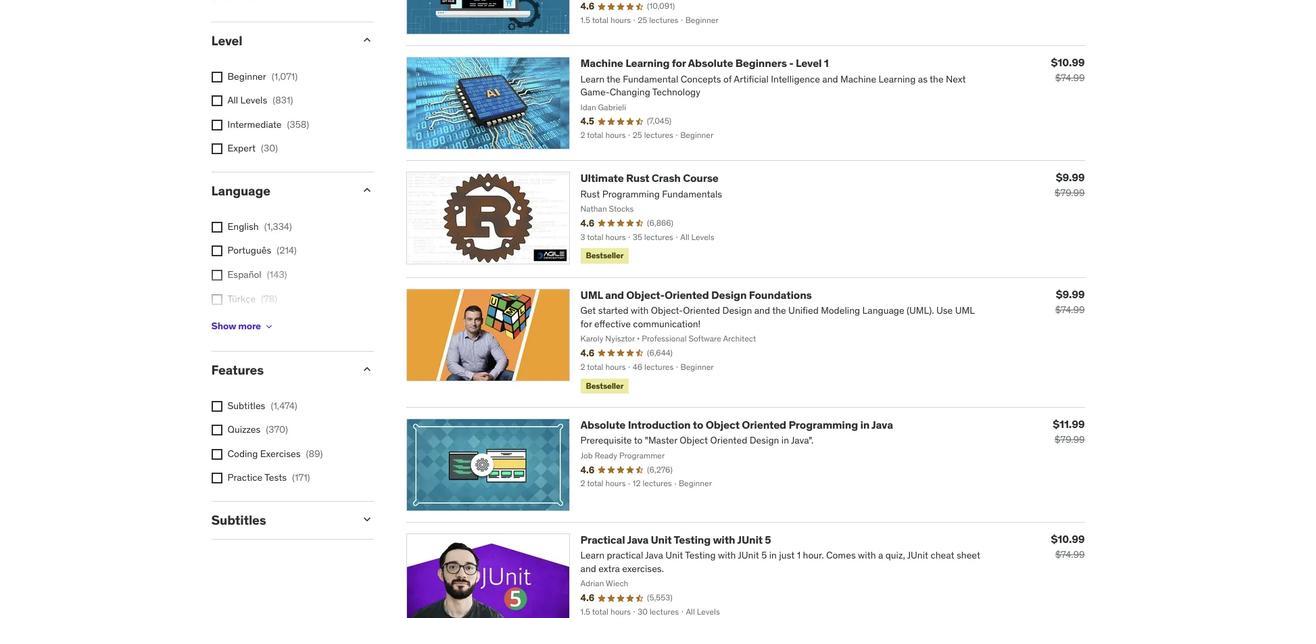 Task type: describe. For each thing, give the bounding box(es) containing it.
expert (30)
[[228, 142, 278, 154]]

türkçe (78)
[[228, 293, 277, 305]]

language
[[211, 183, 270, 199]]

quizzes (370)
[[228, 424, 288, 436]]

(78)
[[261, 293, 277, 305]]

small image for subtitles
[[360, 513, 374, 526]]

crash
[[652, 171, 681, 185]]

uml and object-oriented design foundations
[[581, 288, 812, 302]]

$74.99 for level
[[1055, 72, 1085, 84]]

to
[[693, 418, 704, 431]]

(30)
[[261, 142, 278, 154]]

introduction
[[628, 418, 691, 431]]

practical
[[581, 533, 625, 546]]

xsmall image for intermediate
[[211, 120, 222, 130]]

practical java unit testing with junit 5 link
[[581, 533, 771, 546]]

(1,334)
[[264, 220, 292, 233]]

español (143)
[[228, 269, 287, 281]]

$10.99 for machine learning for absolute beginners - level 1
[[1051, 56, 1085, 69]]

for
[[672, 56, 686, 70]]

-
[[789, 56, 794, 70]]

0 horizontal spatial absolute
[[581, 418, 626, 431]]

subtitles for subtitles
[[211, 512, 266, 528]]

tests
[[265, 472, 287, 484]]

(143)
[[267, 269, 287, 281]]

español
[[228, 269, 262, 281]]

日本語
[[228, 317, 256, 329]]

practice
[[228, 472, 263, 484]]

show more button
[[211, 313, 274, 340]]

xsmall image for subtitles
[[211, 401, 222, 412]]

features button
[[211, 362, 349, 378]]

junit
[[737, 533, 763, 546]]

more
[[238, 320, 261, 332]]

0 vertical spatial level
[[211, 32, 242, 49]]

machine learning for absolute beginners - level 1 link
[[581, 56, 829, 70]]

language button
[[211, 183, 349, 199]]

(171)
[[292, 472, 310, 484]]

small image for language
[[360, 183, 374, 197]]

0 horizontal spatial oriented
[[665, 288, 709, 302]]

small image for features
[[360, 362, 374, 376]]

$11.99
[[1053, 417, 1085, 431]]

ultimate rust crash course link
[[581, 171, 719, 185]]

$79.99 for $9.99
[[1055, 187, 1085, 199]]

$79.99 for $11.99
[[1055, 434, 1085, 446]]

exercises
[[260, 448, 301, 460]]

2 $74.99 from the top
[[1055, 304, 1085, 316]]

$74.99 for 5
[[1055, 548, 1085, 561]]

uml and object-oriented design foundations link
[[581, 288, 812, 302]]

testing
[[674, 533, 711, 546]]

all levels (831)
[[228, 94, 293, 106]]

subtitles for subtitles (1,474)
[[228, 399, 265, 412]]

$9.99 $79.99
[[1055, 171, 1085, 199]]

programming
[[789, 418, 858, 431]]

absolute introduction to object oriented programming in java link
[[581, 418, 893, 431]]

beginner
[[228, 70, 266, 82]]

beginner (1,071)
[[228, 70, 298, 82]]

level button
[[211, 32, 349, 49]]

xsmall image for beginner
[[211, 71, 222, 82]]

$10.99 for practical java unit testing with junit 5
[[1051, 532, 1085, 546]]

$10.99 $74.99 for machine learning for absolute beginners - level 1
[[1051, 56, 1085, 84]]

0 horizontal spatial java
[[627, 533, 649, 546]]

5
[[765, 533, 771, 546]]

all
[[228, 94, 238, 106]]

machine
[[581, 56, 623, 70]]

$9.99 $74.99
[[1055, 287, 1085, 316]]

absolute introduction to object oriented programming in java
[[581, 418, 893, 431]]

coding exercises (89)
[[228, 448, 323, 460]]

foundations
[[749, 288, 812, 302]]



Task type: locate. For each thing, give the bounding box(es) containing it.
1 $10.99 from the top
[[1051, 56, 1085, 69]]

features
[[211, 362, 264, 378]]

türkçe
[[228, 293, 256, 305]]

xsmall image for english
[[211, 222, 222, 233]]

1 vertical spatial java
[[627, 533, 649, 546]]

1 vertical spatial $79.99
[[1055, 434, 1085, 446]]

beginners
[[736, 56, 787, 70]]

coding
[[228, 448, 258, 460]]

absolute right the for in the top right of the page
[[688, 56, 733, 70]]

xsmall image left coding
[[211, 449, 222, 460]]

xsmall image left all on the top of the page
[[211, 96, 222, 106]]

xsmall image for all
[[211, 96, 222, 106]]

0 vertical spatial absolute
[[688, 56, 733, 70]]

$9.99
[[1056, 171, 1085, 184], [1056, 287, 1085, 301]]

(370)
[[266, 424, 288, 436]]

course
[[683, 171, 719, 185]]

level up beginner
[[211, 32, 242, 49]]

2 small image from the top
[[360, 362, 374, 376]]

1 horizontal spatial absolute
[[688, 56, 733, 70]]

show
[[211, 320, 236, 332]]

intermediate
[[228, 118, 282, 130]]

1 vertical spatial oriented
[[742, 418, 787, 431]]

subtitles down practice
[[211, 512, 266, 528]]

3 $74.99 from the top
[[1055, 548, 1085, 561]]

learning
[[626, 56, 670, 70]]

xsmall image for español
[[211, 270, 222, 281]]

2 $10.99 from the top
[[1051, 532, 1085, 546]]

subtitles up the quizzes
[[228, 399, 265, 412]]

$9.99 inside $9.99 $79.99
[[1056, 171, 1085, 184]]

uml
[[581, 288, 603, 302]]

3 small image from the top
[[360, 513, 374, 526]]

2 $9.99 from the top
[[1056, 287, 1085, 301]]

xsmall image left türkçe on the top of the page
[[211, 294, 222, 305]]

subtitles (1,474)
[[228, 399, 297, 412]]

xsmall image left english
[[211, 222, 222, 233]]

0 vertical spatial oriented
[[665, 288, 709, 302]]

quizzes
[[228, 424, 261, 436]]

1 vertical spatial subtitles
[[211, 512, 266, 528]]

xsmall image left español
[[211, 270, 222, 281]]

4 xsmall image from the top
[[211, 294, 222, 305]]

practical java unit testing with junit 5
[[581, 533, 771, 546]]

2 vertical spatial small image
[[360, 513, 374, 526]]

subtitles
[[228, 399, 265, 412], [211, 512, 266, 528]]

1
[[824, 56, 829, 70]]

1 horizontal spatial level
[[796, 56, 822, 70]]

1 small image from the top
[[360, 183, 374, 197]]

xsmall image left beginner
[[211, 71, 222, 82]]

$10.99 $74.99 for practical java unit testing with junit 5
[[1051, 532, 1085, 561]]

$79.99
[[1055, 187, 1085, 199], [1055, 434, 1085, 446]]

xsmall image inside show more button
[[264, 321, 274, 332]]

xsmall image for português
[[211, 246, 222, 257]]

1 vertical spatial $74.99
[[1055, 304, 1085, 316]]

$9.99 for uml and object-oriented design foundations
[[1056, 287, 1085, 301]]

in
[[860, 418, 870, 431]]

(214)
[[277, 244, 297, 257]]

1 vertical spatial $10.99 $74.99
[[1051, 532, 1085, 561]]

7 xsmall image from the top
[[211, 473, 222, 484]]

$10.99 $74.99
[[1051, 56, 1085, 84], [1051, 532, 1085, 561]]

english
[[228, 220, 259, 233]]

0 vertical spatial $9.99
[[1056, 171, 1085, 184]]

2 xsmall image from the top
[[211, 120, 222, 130]]

xsmall image right more
[[264, 321, 274, 332]]

0 vertical spatial java
[[872, 418, 893, 431]]

1 xsmall image from the top
[[211, 96, 222, 106]]

5 xsmall image from the top
[[211, 401, 222, 412]]

level right -
[[796, 56, 822, 70]]

2 $79.99 from the top
[[1055, 434, 1085, 446]]

xsmall image for quizzes
[[211, 425, 222, 436]]

small image
[[360, 33, 374, 47]]

subtitles button
[[211, 512, 349, 528]]

xsmall image for türkçe
[[211, 294, 222, 305]]

absolute
[[688, 56, 733, 70], [581, 418, 626, 431]]

design
[[711, 288, 747, 302]]

1 horizontal spatial java
[[872, 418, 893, 431]]

1 horizontal spatial oriented
[[742, 418, 787, 431]]

1 $10.99 $74.99 from the top
[[1051, 56, 1085, 84]]

1 $9.99 from the top
[[1056, 171, 1085, 184]]

1 vertical spatial small image
[[360, 362, 374, 376]]

(1,474)
[[271, 399, 297, 412]]

6 xsmall image from the top
[[211, 425, 222, 436]]

0 vertical spatial subtitles
[[228, 399, 265, 412]]

xsmall image left practice
[[211, 473, 222, 484]]

(1,071)
[[272, 70, 298, 82]]

object-
[[626, 288, 665, 302]]

1 vertical spatial $9.99
[[1056, 287, 1085, 301]]

$74.99
[[1055, 72, 1085, 84], [1055, 304, 1085, 316], [1055, 548, 1085, 561]]

java right "in"
[[872, 418, 893, 431]]

0 vertical spatial small image
[[360, 183, 374, 197]]

português (214)
[[228, 244, 297, 257]]

xsmall image left português
[[211, 246, 222, 257]]

level
[[211, 32, 242, 49], [796, 56, 822, 70]]

0 vertical spatial $10.99
[[1051, 56, 1085, 69]]

machine learning for absolute beginners - level 1
[[581, 56, 829, 70]]

1 $74.99 from the top
[[1055, 72, 1085, 84]]

rust
[[626, 171, 650, 185]]

2 $10.99 $74.99 from the top
[[1051, 532, 1085, 561]]

(358)
[[287, 118, 309, 130]]

oriented left design
[[665, 288, 709, 302]]

practice tests (171)
[[228, 472, 310, 484]]

java left unit
[[627, 533, 649, 546]]

oriented right object
[[742, 418, 787, 431]]

english (1,334)
[[228, 220, 292, 233]]

0 vertical spatial $79.99
[[1055, 187, 1085, 199]]

expert
[[228, 142, 256, 154]]

1 vertical spatial $10.99
[[1051, 532, 1085, 546]]

(89)
[[306, 448, 323, 460]]

(831)
[[273, 94, 293, 106]]

0 vertical spatial $74.99
[[1055, 72, 1085, 84]]

levels
[[240, 94, 267, 106]]

intermediate (358)
[[228, 118, 309, 130]]

absolute left 'introduction'
[[581, 418, 626, 431]]

ultimate
[[581, 171, 624, 185]]

xsmall image
[[211, 71, 222, 82], [211, 144, 222, 154], [211, 222, 222, 233], [211, 270, 222, 281], [264, 321, 274, 332], [211, 449, 222, 460]]

xsmall image left expert
[[211, 144, 222, 154]]

and
[[605, 288, 624, 302]]

3 xsmall image from the top
[[211, 246, 222, 257]]

1 vertical spatial absolute
[[581, 418, 626, 431]]

xsmall image left the quizzes
[[211, 425, 222, 436]]

$10.99
[[1051, 56, 1085, 69], [1051, 532, 1085, 546]]

0 vertical spatial $10.99 $74.99
[[1051, 56, 1085, 84]]

1 $79.99 from the top
[[1055, 187, 1085, 199]]

xsmall image down features
[[211, 401, 222, 412]]

$79.99 inside $11.99 $79.99
[[1055, 434, 1085, 446]]

2 vertical spatial $74.99
[[1055, 548, 1085, 561]]

oriented
[[665, 288, 709, 302], [742, 418, 787, 431]]

xsmall image left intermediate
[[211, 120, 222, 130]]

xsmall image for practice
[[211, 473, 222, 484]]

xsmall image for coding
[[211, 449, 222, 460]]

unit
[[651, 533, 672, 546]]

ultimate rust crash course
[[581, 171, 719, 185]]

0 horizontal spatial level
[[211, 32, 242, 49]]

xsmall image
[[211, 96, 222, 106], [211, 120, 222, 130], [211, 246, 222, 257], [211, 294, 222, 305], [211, 401, 222, 412], [211, 425, 222, 436], [211, 473, 222, 484]]

xsmall image for expert
[[211, 144, 222, 154]]

java
[[872, 418, 893, 431], [627, 533, 649, 546]]

1 vertical spatial level
[[796, 56, 822, 70]]

$9.99 for ultimate rust crash course
[[1056, 171, 1085, 184]]

small image
[[360, 183, 374, 197], [360, 362, 374, 376], [360, 513, 374, 526]]

$9.99 inside $9.99 $74.99
[[1056, 287, 1085, 301]]

object
[[706, 418, 740, 431]]

show more
[[211, 320, 261, 332]]

$11.99 $79.99
[[1053, 417, 1085, 446]]

português
[[228, 244, 271, 257]]

with
[[713, 533, 735, 546]]



Task type: vqa. For each thing, say whether or not it's contained in the screenshot.
second "Q&A" from the left
no



